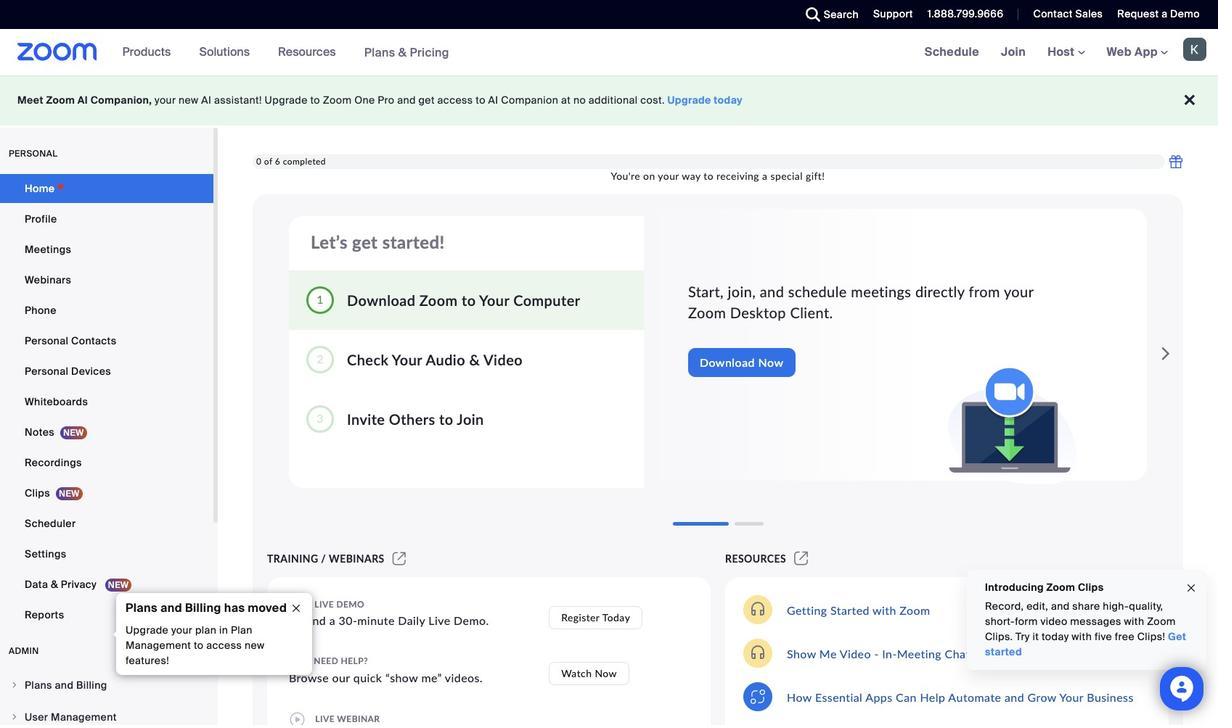 Task type: vqa. For each thing, say whether or not it's contained in the screenshot.
From
yes



Task type: describe. For each thing, give the bounding box(es) containing it.
zoom inside record, edit, and share high-quality, short-form video messages with zoom clips. try it today with five free clips!
[[1147, 616, 1176, 629]]

plan
[[231, 624, 252, 637]]

can
[[896, 691, 917, 705]]

-
[[874, 647, 879, 661]]

special
[[771, 170, 803, 182]]

personal devices
[[25, 365, 111, 378]]

user management menu item
[[0, 704, 213, 726]]

companion
[[501, 94, 558, 107]]

6
[[275, 156, 280, 167]]

2 horizontal spatial upgrade
[[668, 94, 711, 107]]

web app
[[1107, 44, 1158, 60]]

download now
[[700, 356, 784, 370]]

0 vertical spatial your
[[479, 291, 509, 309]]

and inside plans and billing menu item
[[55, 679, 74, 693]]

record,
[[985, 600, 1024, 613]]

upgrade your plan in plan management to access new features!
[[126, 624, 265, 668]]

request
[[1117, 7, 1159, 20]]

live for webinar
[[315, 714, 335, 725]]

get inside meet zoom ai companion, footer
[[419, 94, 435, 107]]

you're on your way to receiving a special gift!
[[611, 170, 825, 182]]

join link
[[990, 29, 1037, 75]]

meet zoom ai companion, footer
[[0, 75, 1218, 126]]

and inside record, edit, and share high-quality, short-form video messages with zoom clips. try it today with five free clips!
[[1051, 600, 1070, 613]]

& right chat
[[974, 647, 982, 661]]

plans and billing
[[25, 679, 107, 693]]

3 ai from the left
[[488, 94, 498, 107]]

personal for personal devices
[[25, 365, 68, 378]]

clips inside personal menu menu
[[25, 487, 50, 500]]

getting
[[787, 604, 827, 617]]

meet zoom ai companion, your new ai assistant! upgrade to zoom one pro and get access to ai companion at no additional cost. upgrade today
[[17, 94, 743, 107]]

a for request a demo
[[1162, 7, 1168, 20]]

0 of 6 completed
[[256, 156, 326, 167]]

at
[[561, 94, 571, 107]]

new inside upgrade your plan in plan management to access new features!
[[245, 640, 265, 653]]

grow
[[1028, 691, 1057, 705]]

profile picture image
[[1183, 38, 1206, 61]]

record, edit, and share high-quality, short-form video messages with zoom clips. try it today with five free clips!
[[985, 600, 1176, 644]]

0 horizontal spatial get
[[352, 232, 378, 253]]

schedule link
[[914, 29, 990, 75]]

clips!
[[1137, 631, 1165, 644]]

videos.
[[445, 671, 483, 685]]

companion,
[[90, 94, 152, 107]]

personal menu menu
[[0, 174, 213, 632]]

watch now
[[561, 668, 617, 680]]

training
[[267, 553, 318, 565]]

data & privacy
[[25, 579, 99, 592]]

billing for plans and billing has moved
[[185, 601, 221, 616]]

join inside meetings navigation
[[1001, 44, 1026, 60]]

let's get started!
[[311, 232, 445, 253]]

share
[[1072, 600, 1100, 613]]

2 horizontal spatial with
[[1124, 616, 1144, 629]]

moved
[[248, 601, 287, 616]]

settings
[[25, 548, 66, 561]]

features!
[[126, 655, 169, 668]]

quality,
[[1129, 600, 1163, 613]]

audio
[[426, 351, 465, 368]]

meetings link
[[0, 235, 213, 264]]

1 ai from the left
[[78, 94, 88, 107]]

home link
[[0, 174, 213, 203]]

admin menu menu
[[0, 672, 213, 726]]

me"
[[421, 671, 442, 685]]

others
[[389, 411, 435, 428]]

introducing
[[985, 581, 1044, 595]]

zoom up check your audio & video on the left
[[419, 291, 458, 309]]

how essential apps can help automate and grow your business
[[787, 691, 1134, 705]]

new inside meet zoom ai companion, footer
[[179, 94, 199, 107]]

get
[[1168, 631, 1186, 644]]

search
[[824, 8, 859, 21]]

pro
[[378, 94, 395, 107]]

to right way
[[704, 170, 714, 182]]

essential
[[815, 691, 863, 705]]

get started link
[[985, 631, 1186, 659]]

demo
[[1170, 7, 1200, 20]]

register today
[[561, 612, 630, 624]]

high-
[[1103, 600, 1129, 613]]

and inside start, join, and schedule meetings directly from your zoom desktop client.
[[760, 283, 784, 301]]

access inside meet zoom ai companion, footer
[[437, 94, 473, 107]]

management inside menu item
[[51, 711, 117, 724]]

data
[[25, 579, 48, 592]]

1 horizontal spatial upgrade
[[265, 94, 308, 107]]

automate
[[948, 691, 1001, 705]]

user management
[[25, 711, 117, 724]]

right image
[[10, 714, 19, 722]]

"show
[[385, 671, 418, 685]]

privacy
[[61, 579, 97, 592]]

& inside personal menu menu
[[51, 579, 58, 592]]

plans for plans and billing has moved
[[126, 601, 157, 616]]

support
[[873, 7, 913, 20]]

1 vertical spatial video
[[840, 647, 871, 661]]

your inside start, join, and schedule meetings directly from your zoom desktop client.
[[1004, 283, 1034, 301]]

management inside upgrade your plan in plan management to access new features!
[[126, 640, 191, 653]]

business
[[1087, 691, 1134, 705]]

next image
[[1156, 340, 1176, 369]]

form
[[1015, 616, 1038, 629]]

get started
[[985, 631, 1186, 659]]

let's
[[311, 232, 348, 253]]

app
[[1135, 44, 1158, 60]]

upgrade today link
[[668, 94, 743, 107]]

phone link
[[0, 296, 213, 325]]

zoom inside start, join, and schedule meetings directly from your zoom desktop client.
[[688, 304, 726, 321]]

notes
[[25, 426, 54, 439]]

2 ai from the left
[[201, 94, 211, 107]]

notes link
[[0, 418, 213, 447]]

short-
[[985, 616, 1015, 629]]

search button
[[795, 0, 862, 29]]

& inside 'product information' navigation
[[398, 45, 407, 60]]

zoom logo image
[[17, 43, 97, 61]]

try
[[1016, 631, 1030, 644]]

in-
[[882, 647, 897, 661]]

products button
[[122, 29, 177, 75]]

0 horizontal spatial your
[[392, 351, 422, 368]]

to inside upgrade your plan in plan management to access new features!
[[194, 640, 204, 653]]

to up audio
[[462, 291, 476, 309]]

show
[[787, 647, 816, 661]]

has
[[224, 601, 245, 616]]

live demo
[[312, 600, 365, 611]]

watch now button
[[549, 663, 629, 686]]

settings link
[[0, 540, 213, 569]]

zoom up edit,
[[1046, 581, 1075, 595]]

schedule
[[788, 283, 847, 301]]

register
[[561, 612, 600, 624]]

way
[[682, 170, 701, 182]]

meetings navigation
[[914, 29, 1218, 76]]

free
[[1115, 631, 1135, 644]]

download now button
[[688, 349, 795, 378]]

solutions
[[199, 44, 250, 60]]

0 horizontal spatial with
[[873, 604, 896, 617]]

download for download now
[[700, 356, 755, 370]]

plans and billing menu item
[[0, 672, 213, 703]]



Task type: locate. For each thing, give the bounding box(es) containing it.
phone
[[25, 304, 56, 317]]

upgrade right cost.
[[668, 94, 711, 107]]

0 vertical spatial video
[[483, 351, 523, 368]]

personal
[[25, 335, 68, 348], [25, 365, 68, 378]]

zoom down start,
[[688, 304, 726, 321]]

0 horizontal spatial today
[[714, 94, 743, 107]]

resources button
[[278, 29, 342, 75]]

1 vertical spatial today
[[1042, 631, 1069, 644]]

0 horizontal spatial a
[[329, 614, 335, 628]]

your inside meet zoom ai companion, footer
[[155, 94, 176, 107]]

home
[[25, 182, 55, 195]]

plans for plans & pricing
[[364, 45, 395, 60]]

with right started
[[873, 604, 896, 617]]

1 vertical spatial download
[[700, 356, 755, 370]]

download for download zoom to your computer
[[347, 291, 416, 309]]

0 horizontal spatial video
[[483, 351, 523, 368]]

0 vertical spatial get
[[419, 94, 435, 107]]

now right watch
[[595, 668, 617, 680]]

1 horizontal spatial a
[[762, 170, 768, 182]]

2 vertical spatial plans
[[25, 679, 52, 693]]

billing for plans and billing
[[76, 679, 107, 693]]

1 horizontal spatial ai
[[201, 94, 211, 107]]

1 horizontal spatial download
[[700, 356, 755, 370]]

join right others
[[457, 411, 484, 428]]

your left the computer
[[479, 291, 509, 309]]

0 vertical spatial today
[[714, 94, 743, 107]]

your left plan
[[171, 624, 192, 637]]

messages
[[1070, 616, 1121, 629]]

of
[[264, 156, 272, 167]]

0 vertical spatial new
[[179, 94, 199, 107]]

1 vertical spatial new
[[245, 640, 265, 653]]

clips up share
[[1078, 581, 1104, 595]]

clips.
[[985, 631, 1013, 644]]

training / webinars
[[267, 553, 385, 565]]

upgrade
[[265, 94, 308, 107], [668, 94, 711, 107], [126, 624, 169, 637]]

0 horizontal spatial management
[[51, 711, 117, 724]]

window new image
[[390, 553, 408, 565]]

ai left companion
[[488, 94, 498, 107]]

banner containing products
[[0, 29, 1218, 76]]

with down the messages
[[1072, 631, 1092, 644]]

1 horizontal spatial with
[[1072, 631, 1092, 644]]

web
[[1107, 44, 1132, 60]]

host button
[[1048, 44, 1085, 60]]

personal down phone
[[25, 335, 68, 348]]

new down plan
[[245, 640, 265, 653]]

now down "desktop" at the right top of page
[[758, 356, 784, 370]]

products
[[122, 44, 171, 60]]

0 horizontal spatial plans
[[25, 679, 52, 693]]

2 horizontal spatial your
[[1059, 691, 1084, 705]]

your left audio
[[392, 351, 422, 368]]

1 horizontal spatial now
[[758, 356, 784, 370]]

request a demo
[[1117, 7, 1200, 20]]

your right on
[[658, 170, 679, 182]]

download down let's get started!
[[347, 291, 416, 309]]

0 horizontal spatial now
[[595, 668, 617, 680]]

edit,
[[1027, 600, 1048, 613]]

how
[[787, 691, 812, 705]]

how essential apps can help automate and grow your business link
[[787, 691, 1134, 705]]

1 vertical spatial plans
[[126, 601, 157, 616]]

me
[[819, 647, 837, 661]]

0 horizontal spatial download
[[347, 291, 416, 309]]

& right data
[[51, 579, 58, 592]]

and right the pro
[[397, 94, 416, 107]]

resources
[[725, 553, 786, 565]]

daily
[[398, 614, 425, 628]]

0 vertical spatial management
[[126, 640, 191, 653]]

live left "webinar"
[[315, 714, 335, 725]]

additional
[[589, 94, 638, 107]]

a for attend a 30-minute daily live demo.
[[329, 614, 335, 628]]

ai left assistant!
[[201, 94, 211, 107]]

0 vertical spatial download
[[347, 291, 416, 309]]

zoom left the one
[[323, 94, 352, 107]]

profile link
[[0, 205, 213, 234]]

plans and billing has moved tooltip
[[113, 594, 312, 676]]

meeting
[[897, 647, 942, 661]]

1 horizontal spatial new
[[245, 640, 265, 653]]

join,
[[728, 283, 756, 301]]

management
[[126, 640, 191, 653], [51, 711, 117, 724]]

personal contacts
[[25, 335, 116, 348]]

2 horizontal spatial ai
[[488, 94, 498, 107]]

live up the attend
[[315, 600, 334, 611]]

zoom up show me video - in-meeting chat & reactions link
[[900, 604, 930, 617]]

live for demo
[[315, 600, 334, 611]]

schedule
[[925, 44, 979, 60]]

with up free
[[1124, 616, 1144, 629]]

today inside record, edit, and share high-quality, short-form video messages with zoom clips. try it today with five free clips!
[[1042, 631, 1069, 644]]

plans
[[364, 45, 395, 60], [126, 601, 157, 616], [25, 679, 52, 693]]

1 horizontal spatial today
[[1042, 631, 1069, 644]]

zoom right the meet
[[46, 94, 75, 107]]

2 vertical spatial your
[[1059, 691, 1084, 705]]

personal contacts link
[[0, 327, 213, 356]]

upgrade down 'product information' navigation
[[265, 94, 308, 107]]

request a demo link
[[1107, 0, 1218, 29], [1117, 7, 1200, 20]]

data & privacy link
[[0, 571, 213, 600]]

new
[[179, 94, 199, 107], [245, 640, 265, 653]]

started
[[985, 646, 1022, 659]]

join left host
[[1001, 44, 1026, 60]]

access inside upgrade your plan in plan management to access new features!
[[206, 640, 242, 653]]

check
[[347, 351, 389, 368]]

and up upgrade your plan in plan management to access new features!
[[160, 601, 182, 616]]

a left 30-
[[329, 614, 335, 628]]

1 vertical spatial get
[[352, 232, 378, 253]]

your right companion,
[[155, 94, 176, 107]]

today inside meet zoom ai companion, footer
[[714, 94, 743, 107]]

cost.
[[640, 94, 665, 107]]

0 vertical spatial personal
[[25, 335, 68, 348]]

2 personal from the top
[[25, 365, 68, 378]]

upgrade inside upgrade your plan in plan management to access new features!
[[126, 624, 169, 637]]

contact sales
[[1033, 7, 1103, 20]]

2 vertical spatial a
[[329, 614, 335, 628]]

0 vertical spatial join
[[1001, 44, 1026, 60]]

plans inside 'product information' navigation
[[364, 45, 395, 60]]

ai left companion,
[[78, 94, 88, 107]]

computer
[[513, 291, 580, 309]]

& left pricing
[[398, 45, 407, 60]]

plans down data & privacy link
[[126, 601, 157, 616]]

0 vertical spatial clips
[[25, 487, 50, 500]]

and left grow
[[1005, 691, 1024, 705]]

1 vertical spatial live
[[315, 714, 335, 725]]

quick
[[353, 671, 382, 685]]

show me video - in-meeting chat & reactions
[[787, 647, 1038, 661]]

1 horizontal spatial video
[[840, 647, 871, 661]]

0 vertical spatial now
[[758, 356, 784, 370]]

0 vertical spatial access
[[437, 94, 473, 107]]

now for watch now
[[595, 668, 617, 680]]

1 vertical spatial clips
[[1078, 581, 1104, 595]]

your
[[155, 94, 176, 107], [658, 170, 679, 182], [1004, 283, 1034, 301], [171, 624, 192, 637]]

get right the pro
[[419, 94, 435, 107]]

directly
[[915, 283, 965, 301]]

1 horizontal spatial your
[[479, 291, 509, 309]]

and up "desktop" at the right top of page
[[760, 283, 784, 301]]

zoom up the clips!
[[1147, 616, 1176, 629]]

desktop
[[730, 304, 786, 321]]

start, join, and schedule meetings directly from your zoom desktop client.
[[688, 283, 1034, 321]]

billing up user management menu item
[[76, 679, 107, 693]]

1 vertical spatial access
[[206, 640, 242, 653]]

0 horizontal spatial new
[[179, 94, 199, 107]]

0 vertical spatial billing
[[185, 601, 221, 616]]

2 horizontal spatial plans
[[364, 45, 395, 60]]

0 horizontal spatial upgrade
[[126, 624, 169, 637]]

minute
[[357, 614, 395, 628]]

assistant!
[[214, 94, 262, 107]]

in
[[219, 624, 228, 637]]

0 horizontal spatial access
[[206, 640, 242, 653]]

chat
[[945, 647, 970, 661]]

to right others
[[439, 411, 453, 428]]

and inside 'plans and billing has moved' tooltip
[[160, 601, 182, 616]]

video right audio
[[483, 351, 523, 368]]

a left "special"
[[762, 170, 768, 182]]

management down plans and billing
[[51, 711, 117, 724]]

1 vertical spatial management
[[51, 711, 117, 724]]

user
[[25, 711, 48, 724]]

management up features!
[[126, 640, 191, 653]]

1 vertical spatial now
[[595, 668, 617, 680]]

upgrade up features!
[[126, 624, 169, 637]]

1 horizontal spatial billing
[[185, 601, 221, 616]]

and inside meet zoom ai companion, footer
[[397, 94, 416, 107]]

your right from
[[1004, 283, 1034, 301]]

1.888.799.9666
[[928, 7, 1004, 20]]

now for download now
[[758, 356, 784, 370]]

whiteboards link
[[0, 388, 213, 417]]

to down plan
[[194, 640, 204, 653]]

0
[[256, 156, 262, 167]]

1 horizontal spatial get
[[419, 94, 435, 107]]

get
[[419, 94, 435, 107], [352, 232, 378, 253]]

admin
[[9, 646, 39, 658]]

plans inside tooltip
[[126, 601, 157, 616]]

help?
[[341, 656, 368, 667]]

new left assistant!
[[179, 94, 199, 107]]

getting started with zoom
[[787, 604, 930, 617]]

get right let's
[[352, 232, 378, 253]]

window new image
[[792, 553, 810, 565]]

2 horizontal spatial a
[[1162, 7, 1168, 20]]

1 vertical spatial join
[[457, 411, 484, 428]]

access down in
[[206, 640, 242, 653]]

today
[[602, 612, 630, 624]]

download down "desktop" at the right top of page
[[700, 356, 755, 370]]

1 horizontal spatial join
[[1001, 44, 1026, 60]]

download
[[347, 291, 416, 309], [700, 356, 755, 370]]

1 horizontal spatial access
[[437, 94, 473, 107]]

attend a 30-minute daily live demo.
[[289, 614, 489, 628]]

0 horizontal spatial clips
[[25, 487, 50, 500]]

0 horizontal spatial ai
[[78, 94, 88, 107]]

webinar
[[337, 714, 380, 725]]

completed
[[283, 156, 326, 167]]

1
[[317, 293, 324, 306]]

1 horizontal spatial plans
[[126, 601, 157, 616]]

invite
[[347, 411, 385, 428]]

access down pricing
[[437, 94, 473, 107]]

help
[[920, 691, 945, 705]]

plans for plans and billing
[[25, 679, 52, 693]]

and up user management
[[55, 679, 74, 693]]

introducing zoom clips
[[985, 581, 1104, 595]]

webinars
[[329, 553, 385, 565]]

1 horizontal spatial management
[[126, 640, 191, 653]]

1 personal from the top
[[25, 335, 68, 348]]

1.888.799.9666 button
[[917, 0, 1007, 29], [928, 7, 1004, 20]]

a left demo
[[1162, 7, 1168, 20]]

right image
[[10, 682, 19, 690]]

product information navigation
[[112, 29, 460, 76]]

and up video
[[1051, 600, 1070, 613]]

your inside upgrade your plan in plan management to access new features!
[[171, 624, 192, 637]]

1 vertical spatial a
[[762, 170, 768, 182]]

need
[[314, 656, 338, 667]]

personal for personal contacts
[[25, 335, 68, 348]]

plans right right image
[[25, 679, 52, 693]]

download inside button
[[700, 356, 755, 370]]

0 vertical spatial plans
[[364, 45, 395, 60]]

1 horizontal spatial clips
[[1078, 581, 1104, 595]]

to down resources dropdown button
[[310, 94, 320, 107]]

& right audio
[[469, 351, 480, 368]]

ai
[[78, 94, 88, 107], [201, 94, 211, 107], [488, 94, 498, 107]]

to left companion
[[476, 94, 486, 107]]

host
[[1048, 44, 1078, 60]]

your right grow
[[1059, 691, 1084, 705]]

personal up whiteboards
[[25, 365, 68, 378]]

1 vertical spatial your
[[392, 351, 422, 368]]

0 vertical spatial live
[[315, 600, 334, 611]]

1 vertical spatial personal
[[25, 365, 68, 378]]

close image
[[285, 603, 308, 616]]

billing inside tooltip
[[185, 601, 221, 616]]

five
[[1095, 631, 1112, 644]]

clips up the scheduler
[[25, 487, 50, 500]]

0 horizontal spatial join
[[457, 411, 484, 428]]

close image
[[1185, 580, 1197, 597]]

billing up plan
[[185, 601, 221, 616]]

web app button
[[1107, 44, 1168, 60]]

1 vertical spatial billing
[[76, 679, 107, 693]]

0 vertical spatial a
[[1162, 7, 1168, 20]]

0 horizontal spatial billing
[[76, 679, 107, 693]]

plans inside menu item
[[25, 679, 52, 693]]

banner
[[0, 29, 1218, 76]]

3
[[317, 412, 324, 425]]

devices
[[71, 365, 111, 378]]

plans up 'meet zoom ai companion, your new ai assistant! upgrade to zoom one pro and get access to ai companion at no additional cost. upgrade today'
[[364, 45, 395, 60]]

video left -
[[840, 647, 871, 661]]

billing inside menu item
[[76, 679, 107, 693]]

you're
[[611, 170, 640, 182]]



